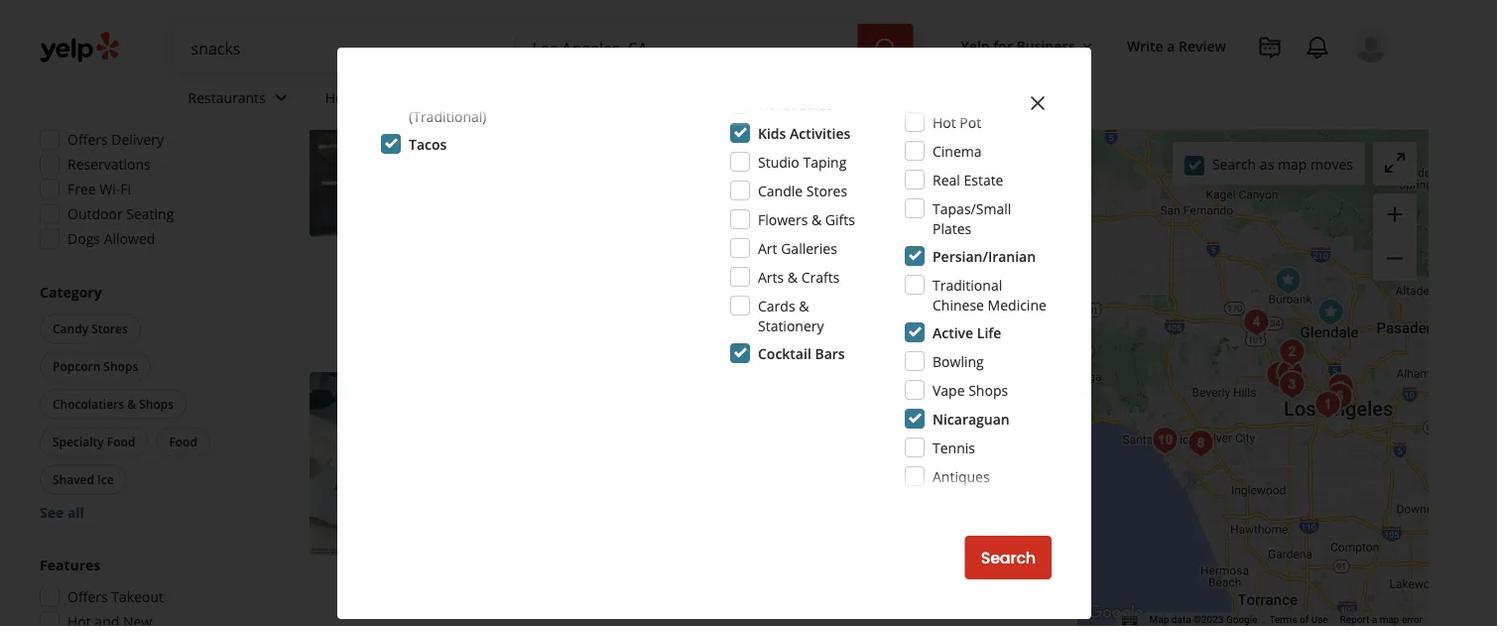 Task type: describe. For each thing, give the bounding box(es) containing it.
$$$ button
[[142, 6, 192, 37]]

kream image
[[1308, 385, 1348, 425]]

pot
[[960, 113, 981, 131]]

smoothies
[[767, 118, 830, 135]]

have
[[594, 206, 629, 225]]

taping
[[803, 152, 847, 171]]

map for moves
[[1278, 155, 1307, 173]]

mario kart snack station image
[[1237, 303, 1276, 342]]

american
[[409, 87, 470, 106]]

candle stores
[[758, 181, 847, 200]]

24 chevron down v2 image
[[270, 86, 293, 110]]

ticket sales
[[758, 95, 833, 114]]

start order
[[910, 291, 996, 314]]

healthy dining
[[663, 176, 756, 195]]

group containing offers delivery
[[34, 73, 246, 255]]

wow choripan image
[[1270, 353, 1310, 393]]

food inside food "button"
[[169, 434, 197, 450]]

tapas/small
[[933, 199, 1011, 218]]

levain bakery - larchmont village image
[[1259, 355, 1299, 395]]

& down ticket
[[755, 118, 764, 135]]

u
[[633, 206, 643, 225]]

more
[[827, 246, 863, 265]]

& for arts & crafts
[[788, 267, 798, 286]]

bars for cocktail
[[815, 344, 845, 363]]

juice bars & smoothies
[[694, 118, 830, 135]]

food inside specialty food button
[[107, 434, 135, 450]]

the
[[740, 226, 761, 245]]

write a review
[[1127, 36, 1226, 55]]

offers for offers takeout
[[67, 588, 108, 607]]

"where
[[539, 206, 591, 225]]

nicaraguan
[[933, 409, 1010, 428]]

google
[[1226, 614, 1257, 626]]

report a map error link
[[1340, 614, 1423, 626]]

stores for candle stores
[[806, 181, 847, 200]]

see
[[40, 504, 64, 522]]

services
[[368, 88, 421, 107]]

offers delivery
[[67, 130, 164, 149]]

map
[[1149, 614, 1169, 626]]

shops for vape shops
[[969, 380, 1008, 399]]

search dialog
[[0, 0, 1497, 626]]

way
[[882, 226, 908, 245]]

(traditional)
[[409, 107, 487, 126]]

expand map image
[[1383, 151, 1407, 175]]

koreatown
[[911, 118, 982, 137]]

as
[[1260, 155, 1274, 173]]

real
[[933, 170, 960, 189]]

allowed
[[104, 230, 155, 249]]

popcorn
[[53, 359, 100, 375]]

terms of use
[[1269, 614, 1328, 626]]

fi
[[120, 180, 131, 199]]

bars for juice
[[726, 118, 752, 135]]

free
[[67, 180, 96, 199]]

office
[[982, 496, 1020, 514]]

like
[[574, 246, 596, 265]]

candy stores
[[53, 321, 128, 337]]

home services
[[325, 88, 421, 107]]

write
[[1127, 36, 1163, 55]]

restaurants link
[[172, 71, 309, 129]]

yelp
[[961, 36, 990, 55]]

spaces
[[933, 515, 978, 534]]

ice
[[97, 472, 114, 488]]

map region
[[915, 0, 1497, 626]]

gifts
[[825, 210, 855, 229]]

food button
[[156, 428, 210, 457]]

stores for candy stores
[[91, 321, 128, 337]]

& for cards & stationery
[[799, 296, 809, 315]]

arts & crafts
[[758, 267, 840, 286]]

shaved ice
[[53, 472, 114, 488]]

search button
[[965, 536, 1052, 579]]

zoom in image
[[1383, 202, 1407, 226]]

galleries
[[781, 239, 837, 257]]

active
[[933, 323, 973, 342]]

too
[[912, 226, 933, 245]]

chocolatiers & shops
[[53, 396, 174, 413]]

offers for offers delivery
[[67, 130, 108, 149]]

projects image
[[1258, 36, 1282, 60]]

map for error
[[1380, 614, 1399, 626]]

candy stores button
[[40, 315, 141, 344]]

outdoor seating
[[67, 205, 174, 224]]

search as map moves
[[1212, 155, 1353, 173]]

hot for hot dogs
[[846, 118, 867, 135]]

real estate
[[933, 170, 1004, 189]]

©2023
[[1194, 614, 1224, 626]]

restaurants
[[188, 88, 266, 107]]

american (traditional)
[[409, 87, 487, 126]]

medicine
[[988, 295, 1047, 314]]

syrups.…"
[[761, 246, 823, 265]]

been
[[647, 206, 682, 225]]

1 slideshow element from the top
[[310, 53, 493, 237]]

16 checkmark v2 image
[[729, 293, 745, 309]]

flowers & gifts
[[758, 210, 855, 229]]

juice bars & smoothies button
[[690, 117, 834, 137]]

dairy queen/orange julius treat ctr image
[[310, 373, 493, 556]]

tacos
[[409, 134, 447, 153]]

persian/iranian
[[933, 247, 1036, 265]]

plates
[[933, 219, 972, 238]]

traditional chinese medicine
[[933, 275, 1047, 314]]

specialty food button
[[40, 428, 148, 457]]

taste
[[539, 246, 571, 265]]

kids activities
[[758, 124, 851, 142]]

dogs inside group
[[67, 230, 100, 249]]

start
[[910, 291, 948, 314]]

report
[[1340, 614, 1369, 626]]

search image
[[874, 37, 897, 61]]

terms of use link
[[1269, 614, 1328, 626]]

user actions element
[[945, 25, 1417, 147]]

with
[[950, 206, 978, 225]]



Task type: vqa. For each thing, say whether or not it's contained in the screenshot.
Candle Stores
yes



Task type: locate. For each thing, give the bounding box(es) containing it.
0 horizontal spatial map
[[1278, 155, 1307, 173]]

cinema
[[933, 141, 982, 160]]

0 vertical spatial search
[[1212, 155, 1256, 173]]

1 vertical spatial takeout
[[111, 588, 164, 607]]

sweet
[[937, 226, 975, 245]]

home
[[325, 88, 365, 107]]

1 vertical spatial slideshow element
[[310, 373, 493, 556]]

map right as
[[1278, 155, 1307, 173]]

cards
[[758, 296, 795, 315]]

stores
[[806, 181, 847, 200], [91, 321, 128, 337]]

& for chocolatiers & shops
[[127, 396, 136, 413]]

0 vertical spatial of
[[689, 246, 702, 265]]

1 horizontal spatial shops
[[139, 396, 174, 413]]

search
[[1212, 155, 1256, 173], [981, 547, 1036, 569]]

previous image
[[317, 133, 341, 157], [317, 452, 341, 476]]

slideshow element
[[310, 53, 493, 237], [310, 373, 493, 556]]

stores inside search "dialog"
[[806, 181, 847, 200]]

a for report
[[1372, 614, 1377, 626]]

hot inside hot dogs "button"
[[846, 118, 867, 135]]

0 vertical spatial takeout
[[749, 294, 796, 310]]

hot
[[933, 113, 956, 131], [846, 118, 867, 135]]

order
[[952, 291, 996, 314]]

crafts
[[801, 267, 840, 286]]

shops for popcorn shops
[[104, 359, 138, 375]]

juicy?!?!
[[685, 206, 739, 225]]

1 food from the left
[[107, 434, 135, 450]]

tapas/small plates
[[933, 199, 1011, 238]]

0 vertical spatial offers
[[67, 130, 108, 149]]

free wi-fi
[[67, 180, 131, 199]]

1 vertical spatial previous image
[[317, 452, 341, 476]]

dogs down outdoor
[[67, 230, 100, 249]]

stationery
[[758, 316, 824, 335]]

bars inside search "dialog"
[[815, 344, 845, 363]]

& right "chocolatiers"
[[127, 396, 136, 413]]

0 horizontal spatial takeout
[[111, 588, 164, 607]]

reservations
[[67, 155, 151, 174]]

shops inside "button"
[[104, 359, 138, 375]]

a right write
[[1167, 36, 1175, 55]]

1 horizontal spatial food
[[169, 434, 197, 450]]

hot inside search "dialog"
[[933, 113, 956, 131]]

hot for hot pot
[[933, 113, 956, 131]]

and
[[978, 226, 1003, 245]]

shops inside search "dialog"
[[969, 380, 1008, 399]]

2 previous image from the top
[[317, 452, 341, 476]]

they're
[[600, 246, 645, 265]]

traditional
[[933, 275, 1002, 294]]

bars inside juice bars & smoothies button
[[726, 118, 752, 135]]

1 vertical spatial bars
[[815, 344, 845, 363]]

active life
[[933, 323, 1001, 342]]

1 previous image from the top
[[317, 133, 341, 157]]

search inside button
[[981, 547, 1036, 569]]

1 vertical spatial map
[[1380, 614, 1399, 626]]

info icon image
[[762, 176, 778, 192], [762, 176, 778, 192]]

0 vertical spatial stores
[[806, 181, 847, 200]]

close image
[[1026, 91, 1050, 115]]

notifications image
[[1306, 36, 1329, 60]]

delivery
[[111, 130, 164, 149]]

katsu sando image
[[1321, 367, 1361, 407]]

2 horizontal spatial shops
[[969, 380, 1008, 399]]

& down syrups.…"
[[788, 267, 798, 286]]

0 vertical spatial previous image
[[317, 133, 341, 157]]

always
[[766, 206, 809, 225]]

yelp for business button
[[953, 28, 1103, 64]]

kaminari gyoza bar image
[[1320, 377, 1360, 417]]

hot dogs
[[846, 118, 899, 135]]

1 horizontal spatial takeout
[[749, 294, 796, 310]]

1 horizontal spatial a
[[1372, 614, 1377, 626]]

shaved ice button
[[40, 465, 127, 495]]

previous image for dairy queen/orange julius treat ctr image
[[317, 452, 341, 476]]

0 horizontal spatial hot
[[846, 118, 867, 135]]

cards & stationery
[[758, 296, 824, 335]]

cocktail bars
[[758, 344, 845, 363]]

juice
[[694, 118, 723, 135]]

smoothie/juice
[[539, 226, 635, 245]]

search for search
[[981, 547, 1036, 569]]

write a review link
[[1119, 28, 1234, 63]]

group containing features
[[34, 556, 246, 626]]

seating
[[126, 205, 174, 224]]

usually
[[833, 226, 879, 245]]

sunny blue image
[[1145, 421, 1185, 460], [1181, 424, 1221, 463]]

keyboard shortcuts image
[[1122, 616, 1138, 625]]

1 horizontal spatial hot
[[933, 113, 956, 131]]

1 vertical spatial stores
[[91, 321, 128, 337]]

$$$$
[[203, 13, 230, 30]]

offers up the reservations
[[67, 130, 108, 149]]

0 vertical spatial map
[[1278, 155, 1307, 173]]

flavor factory candy image
[[1311, 293, 1351, 332]]

& up stationery
[[799, 296, 809, 315]]

a right report at the right bottom
[[1372, 614, 1377, 626]]

1 vertical spatial dogs
[[67, 230, 100, 249]]

1 horizontal spatial search
[[1212, 155, 1256, 173]]

antiques
[[933, 467, 990, 486]]

of
[[689, 246, 702, 265], [1300, 614, 1309, 626]]

search for search as map moves
[[1212, 155, 1256, 173]]

search down office
[[981, 547, 1036, 569]]

stores right candy
[[91, 321, 128, 337]]

candy
[[53, 321, 88, 337]]

dogs allowed
[[67, 230, 155, 249]]

a
[[1167, 36, 1175, 55], [1372, 614, 1377, 626]]

hot dogs link
[[842, 117, 903, 137]]

1 horizontal spatial dogs
[[870, 118, 899, 135]]

0 horizontal spatial food
[[107, 434, 135, 450]]

bars right juice
[[726, 118, 752, 135]]

previous image for 88 hotdog & juicy image
[[317, 133, 341, 157]]

2 slideshow element from the top
[[310, 373, 493, 556]]

shops up chocolatiers & shops
[[104, 359, 138, 375]]

shops up 'nicaraguan'
[[969, 380, 1008, 399]]

a inside write a review link
[[1167, 36, 1175, 55]]

art galleries
[[758, 239, 837, 257]]

offers down features
[[67, 588, 108, 607]]

yelp for business
[[961, 36, 1075, 55]]

are
[[809, 226, 830, 245]]

stores up slightly
[[806, 181, 847, 200]]

& for flowers & gifts
[[812, 210, 822, 229]]

terms
[[1269, 614, 1297, 626]]

1 vertical spatial a
[[1372, 614, 1377, 626]]

0 vertical spatial slideshow element
[[310, 53, 493, 237]]

0 horizontal spatial stores
[[91, 321, 128, 337]]

0 horizontal spatial search
[[981, 547, 1036, 569]]

1 horizontal spatial bars
[[815, 344, 845, 363]]

shops
[[104, 359, 138, 375], [969, 380, 1008, 399], [139, 396, 174, 413]]

arts
[[758, 267, 784, 286]]

places
[[638, 226, 679, 245]]

dogs inside hot dogs "button"
[[870, 118, 899, 135]]

use
[[1311, 614, 1328, 626]]

0 vertical spatial a
[[1167, 36, 1175, 55]]

search left as
[[1212, 155, 1256, 173]]

because
[[683, 226, 736, 245]]

home services link
[[309, 71, 464, 129]]

0 horizontal spatial dogs
[[67, 230, 100, 249]]

1 horizontal spatial map
[[1380, 614, 1399, 626]]

1 offers from the top
[[67, 130, 108, 149]]

features
[[40, 556, 100, 575]]

bhan kanom thai image
[[1272, 332, 1312, 372]]

0 vertical spatial bars
[[726, 118, 752, 135]]

map
[[1278, 155, 1307, 173], [1380, 614, 1399, 626]]

2 food from the left
[[169, 434, 197, 450]]

2 offers from the top
[[67, 588, 108, 607]]

error
[[1402, 614, 1423, 626]]

specialty food
[[53, 434, 135, 450]]

& left gifts
[[812, 210, 822, 229]]

dairy queen/orange julius treat ctr image
[[1268, 261, 1308, 301]]

0 horizontal spatial shops
[[104, 359, 138, 375]]

0 horizontal spatial of
[[689, 246, 702, 265]]

outdoor
[[67, 205, 123, 224]]

takeout
[[749, 294, 796, 310], [111, 588, 164, 607]]

shops inside button
[[139, 396, 174, 413]]

a for write
[[1167, 36, 1175, 55]]

map data ©2023 google
[[1149, 614, 1257, 626]]

shops up food "button"
[[139, 396, 174, 413]]

$$$$ button
[[192, 6, 242, 37]]

16 chevron down v2 image
[[1079, 38, 1095, 54]]

16 info v2 image
[[437, 1, 453, 17]]

stores inside button
[[91, 321, 128, 337]]

flowers
[[758, 210, 808, 229]]

google image
[[1083, 600, 1149, 626]]

0 horizontal spatial a
[[1167, 36, 1175, 55]]

1 vertical spatial offers
[[67, 588, 108, 607]]

$$$
[[157, 13, 178, 30]]

zoom out image
[[1383, 246, 1407, 270]]

estate
[[964, 170, 1004, 189]]

group
[[34, 73, 246, 255], [1373, 193, 1417, 281], [36, 283, 246, 523], [34, 556, 246, 626]]

1 vertical spatial search
[[981, 547, 1036, 569]]

disappointed
[[862, 206, 947, 225]]

of left use on the right of page
[[1300, 614, 1309, 626]]

0 horizontal spatial bars
[[726, 118, 752, 135]]

& inside cards & stationery
[[799, 296, 809, 315]]

of down because
[[689, 246, 702, 265]]

0 vertical spatial dogs
[[870, 118, 899, 135]]

of inside the "where have u been juicy?!?! i'm always slightly disappointed with smoothie/juice places because the drinks are usually way too sweet and taste like they're made of artificial syrups.…"
[[689, 246, 702, 265]]

1 horizontal spatial stores
[[806, 181, 847, 200]]

None search field
[[175, 24, 917, 71]]

specialty
[[53, 434, 104, 450]]

food
[[107, 434, 135, 450], [169, 434, 197, 450]]

business categories element
[[172, 71, 1389, 129]]

88 hotdog & juicy image
[[310, 53, 493, 237]]

1 vertical spatial of
[[1300, 614, 1309, 626]]

for
[[993, 36, 1013, 55]]

88 hotdog & juicy image
[[1272, 365, 1312, 405], [1272, 365, 1312, 405]]

popcorn shops button
[[40, 352, 151, 382]]

& inside group
[[127, 396, 136, 413]]

art
[[758, 239, 777, 257]]

vape
[[933, 380, 965, 399]]

bars
[[726, 118, 752, 135], [815, 344, 845, 363]]

start order link
[[891, 280, 1015, 324]]

1 horizontal spatial of
[[1300, 614, 1309, 626]]

chinese
[[933, 295, 984, 314]]

group containing category
[[36, 283, 246, 523]]

life
[[977, 323, 1001, 342]]

map left the error
[[1380, 614, 1399, 626]]

shaved
[[53, 472, 94, 488]]

bars right cocktail
[[815, 344, 845, 363]]

dogs left koreatown
[[870, 118, 899, 135]]

popcorn shops
[[53, 359, 138, 375]]

chocolatiers
[[53, 396, 124, 413]]



